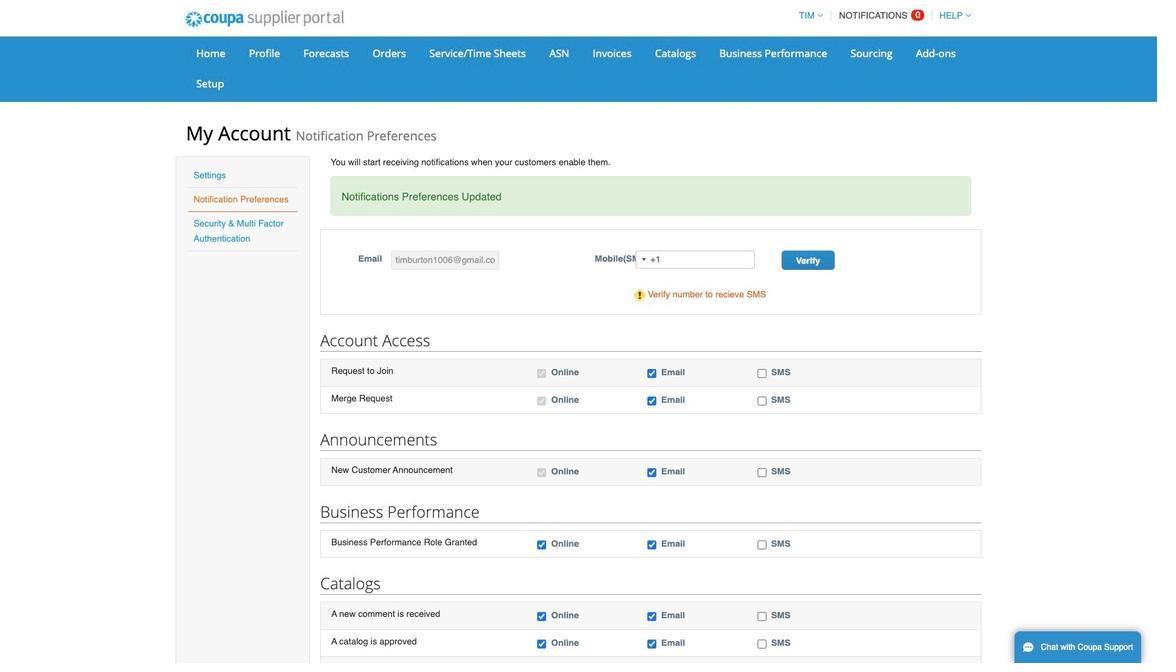 Task type: vqa. For each thing, say whether or not it's contained in the screenshot.
navigation
yes



Task type: locate. For each thing, give the bounding box(es) containing it.
None checkbox
[[538, 369, 547, 378], [648, 397, 657, 406], [538, 469, 547, 478], [648, 469, 657, 478], [648, 541, 657, 550], [758, 613, 767, 622], [538, 640, 547, 649], [758, 640, 767, 649], [538, 369, 547, 378], [648, 397, 657, 406], [538, 469, 547, 478], [648, 469, 657, 478], [648, 541, 657, 550], [758, 613, 767, 622], [538, 640, 547, 649], [758, 640, 767, 649]]

None checkbox
[[648, 369, 657, 378], [758, 369, 767, 378], [538, 397, 547, 406], [758, 397, 767, 406], [758, 469, 767, 478], [538, 541, 547, 550], [758, 541, 767, 550], [538, 613, 547, 622], [648, 613, 657, 622], [648, 640, 657, 649], [648, 369, 657, 378], [758, 369, 767, 378], [538, 397, 547, 406], [758, 397, 767, 406], [758, 469, 767, 478], [538, 541, 547, 550], [758, 541, 767, 550], [538, 613, 547, 622], [648, 613, 657, 622], [648, 640, 657, 649]]

coupa supplier portal image
[[176, 2, 353, 37]]

None text field
[[392, 251, 500, 270]]

navigation
[[793, 2, 972, 29]]



